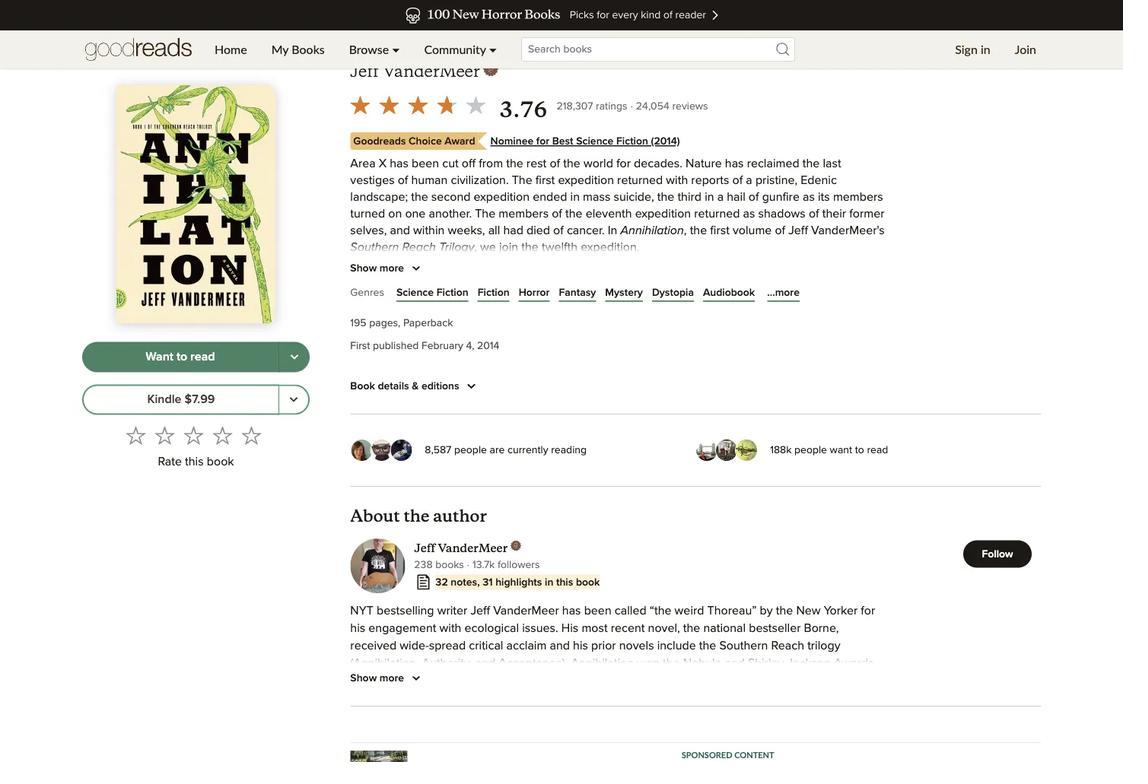 Task type: vqa. For each thing, say whether or not it's contained in the screenshot.
top their
yes



Task type: describe. For each thing, give the bounding box(es) containing it.
0 vertical spatial the
[[512, 175, 533, 187]]

the up being
[[668, 291, 685, 304]]

vandermeer's
[[811, 225, 885, 237]]

keeping
[[703, 358, 747, 370]]

made inside nyt bestselling writer jeff vandermeer has been called "the weird thoreau" by the new yorker for his engagement with ecological issues. his most recent novel, the national bestseller borne, received wide-spread critical acclaim and his prior novels include the southern reach trilogy (annihilation, authority, and acceptance). annihilation won the nebula and shirley jackson awards, has been translated into 35 languages, and was made into a film from paramount pictures directed by alex garland. his nonfiction has appeared in new york times, the los angeles times, the atlantic, slate, salon, and the washington post. he has coedited several iconic anthologies with his wife, the hugo award winning editor. other titles include wonderbook, the world's first fully illustrated creative writing guide. vandermeer served as the 2016-2017 trias writer in resi
[[608, 676, 638, 688]]

hail
[[727, 191, 746, 203]]

and down narrator,
[[450, 308, 471, 320]]

directed
[[830, 676, 874, 688]]

the up the film
[[663, 658, 680, 670]]

2 into from the left
[[641, 676, 661, 688]]

national
[[704, 623, 746, 635]]

0 horizontal spatial his
[[350, 623, 366, 635]]

jeff up 238
[[414, 541, 435, 556]]

with inside they arrive expecting the unexpected, and area x delivers—but it's the surprises that came across the border with them and the secrets the expedition members are keeping from one another that change everything.
[[410, 358, 432, 370]]

0 vertical spatial this
[[185, 456, 204, 468]]

the down directed on the right of the page
[[825, 693, 842, 705]]

rate 4 out of 5 image
[[213, 426, 232, 446]]

the right secrets
[[550, 358, 567, 370]]

book title: annihilation element
[[350, 15, 537, 52]]

their inside the group is made up of four women: an anthropologist; a surveyor; a psychologist, the de facto leader; and our narrator, a biologist. their mission is to map the terrain, record all observations of their surroundings and of one another, and, above all, avoid being contaminated by area x itself.
[[350, 308, 374, 320]]

a inside nyt bestselling writer jeff vandermeer has been called "the weird thoreau" by the new yorker for his engagement with ecological issues. his most recent novel, the national bestseller borne, received wide-spread critical acclaim and his prior novels include the southern reach trilogy (annihilation, authority, and acceptance). annihilation won the nebula and shirley jackson awards, has been translated into 35 languages, and was made into a film from paramount pictures directed by alex garland. his nonfiction has appeared in new york times, the los angeles times, the atlantic, slate, salon, and the washington post. he has coedited several iconic anthologies with his wife, the hugo award winning editor. other titles include wonderbook, the world's first fully illustrated creative writing guide. vandermeer served as the 2016-2017 trias writer in resi
[[665, 676, 671, 688]]

people for are
[[454, 445, 487, 456]]

the right about
[[404, 506, 430, 526]]

kindle $7.99 button
[[82, 385, 279, 415]]

(annihilation,
[[350, 658, 419, 670]]

pristine,
[[756, 175, 798, 187]]

and down group
[[390, 291, 410, 304]]

x inside the 'area x has been cut off from the rest of the world for decades. nature has reclaimed the last vestiges of human civilization. the first expedition returned with reports of a pristine, edenic landscape; the second expedition ended in mass suicide, the third in a hail of gunfire as its members turned on one another. the members of the eleventh expedition returned as shadows of their former selves, and within weeks, all had died of cancer. in'
[[379, 158, 387, 170]]

paperback
[[403, 318, 453, 329]]

x inside the group is made up of four women: an anthropologist; a surveyor; a psychologist, the de facto leader; and our narrator, a biologist. their mission is to map the terrain, record all observations of their surroundings and of one another, and, above all, avoid being contaminated by area x itself.
[[824, 308, 832, 320]]

the up bestseller
[[776, 606, 793, 618]]

about the author
[[350, 506, 487, 526]]

terrain,
[[688, 291, 725, 304]]

all inside the group is made up of four women: an anthropologist; a surveyor; a psychologist, the de facto leader; and our narrator, a biologist. their mission is to map the terrain, record all observations of their surroundings and of one another, and, above all, avoid being contaminated by area x itself.
[[766, 291, 778, 304]]

and down 4,
[[465, 358, 485, 370]]

▾ for community ▾
[[489, 42, 497, 57]]

for inside nyt bestselling writer jeff vandermeer has been called "the weird thoreau" by the new yorker for his engagement with ecological issues. his most recent novel, the national bestseller borne, received wide-spread critical acclaim and his prior novels include the southern reach trilogy (annihilation, authority, and acceptance). annihilation won the nebula and shirley jackson awards, has been translated into 35 languages, and was made into a film from paramount pictures directed by alex garland. his nonfiction has appeared in new york times, the los angeles times, the atlantic, slate, salon, and the washington post. he has coedited several iconic anthologies with his wife, the hugo award winning editor. other titles include wonderbook, the world's first fully illustrated creative writing guide. vandermeer served as the 2016-2017 trias writer in resi
[[861, 606, 875, 618]]

are inside they arrive expecting the unexpected, and area x delivers—but it's the surprises that came across the border with them and the secrets the expedition members are keeping from one another that change everything.
[[683, 358, 700, 370]]

show more button for nyt bestselling writer jeff vandermeer has been called "the weird thoreau" by the new yorker for his engagement with ecological issues. his most recent novel, the national bestseller borne, received wide-spread critical acclaim and his prior novels include the southern reach trilogy (annihilation, authority, and acceptance). annihilation won the nebula and shirley jackson awards, has been translated into 35 languages, and was made into a film from paramount pictures directed by alex garland. his nonfiction has appeared in new york times, the los angeles times, the atlantic, slate, salon, and the washington post. he has coedited several iconic anthologies with his wife, the hugo award winning editor. other titles include wonderbook, the world's first fully illustrated creative writing guide. vandermeer served as the 2016-2017 trias writer in resi
[[350, 670, 426, 688]]

books
[[292, 42, 325, 57]]

0 vertical spatial ,
[[684, 225, 687, 237]]

0 horizontal spatial returned
[[617, 175, 663, 187]]

one inside the group is made up of four women: an anthropologist; a surveyor; a psychologist, the de facto leader; and our narrator, a biologist. their mission is to map the terrain, record all observations of their surroundings and of one another, and, above all, avoid being contaminated by area x itself.
[[487, 308, 508, 320]]

1 horizontal spatial his
[[562, 623, 579, 635]]

the inside the group is made up of four women: an anthropologist; a surveyor; a psychologist, the de facto leader; and our narrator, a biologist. their mission is to map the terrain, record all observations of their surroundings and of one another, and, above all, avoid being contaminated by area x itself.
[[350, 275, 371, 287]]

unexpected,
[[489, 341, 555, 354]]

expedition down civilization.
[[474, 191, 530, 203]]

1 horizontal spatial read
[[867, 445, 888, 456]]

in down was
[[593, 693, 603, 705]]

a down four
[[481, 291, 488, 304]]

shirley
[[748, 658, 784, 670]]

atlantic,
[[350, 711, 393, 723]]

the up the illustrated
[[378, 728, 395, 740]]

show for nyt bestselling writer jeff vandermeer has been called "the weird thoreau" by the new yorker for his engagement with ecological issues. his most recent novel, the national bestseller borne, received wide-spread critical acclaim and his prior novels include the southern reach trilogy (annihilation, authority, and acceptance). annihilation won the nebula and shirley jackson awards, has been translated into 35 languages, and was made into a film from paramount pictures directed by alex garland. his nonfiction has appeared in new york times, the los angeles times, the atlantic, slate, salon, and the washington post. he has coedited several iconic anthologies with his wife, the hugo award winning editor. other titles include wonderbook, the world's first fully illustrated creative writing guide. vandermeer served as the 2016-2017 trias writer in resi
[[350, 674, 377, 684]]

other
[[549, 728, 580, 740]]

of down fiction link
[[474, 308, 484, 320]]

and inside the 'area x has been cut off from the rest of the world for decades. nature has reclaimed the last vestiges of human civilization. the first expedition returned with reports of a pristine, edenic landscape; the second expedition ended in mass suicide, the third in a hail of gunfire as its members turned on one another. the members of the eleventh expedition returned as shadows of their former selves, and within weeks, all had died of cancer. in'
[[390, 225, 410, 237]]

reclaimed
[[747, 158, 800, 170]]

most
[[582, 623, 608, 635]]

and down critical
[[476, 658, 496, 670]]

southern inside nyt bestselling writer jeff vandermeer has been called "the weird thoreau" by the new yorker for his engagement with ecological issues. his most recent novel, the national bestseller borne, received wide-spread critical acclaim and his prior novels include the southern reach trilogy (annihilation, authority, and acceptance). annihilation won the nebula and shirley jackson awards, has been translated into 35 languages, and was made into a film from paramount pictures directed by alex garland. his nonfiction has appeared in new york times, the los angeles times, the atlantic, slate, salon, and the washington post. he has coedited several iconic anthologies with his wife, the hugo award winning editor. other titles include wonderbook, the world's first fully illustrated creative writing guide. vandermeer served as the 2016-2017 trias writer in resi
[[720, 641, 768, 653]]

jeff vandermeer for the top jeff vandermeer link
[[350, 61, 480, 81]]

rate 5 out of 5 image
[[242, 426, 261, 446]]

alex
[[366, 693, 390, 705]]

vandermeer down other
[[526, 746, 592, 758]]

31
[[483, 577, 493, 588]]

they
[[350, 341, 377, 354]]

facto
[[834, 275, 861, 287]]

1 horizontal spatial returned
[[694, 208, 740, 220]]

first
[[350, 341, 370, 352]]

of up twelfth
[[553, 225, 564, 237]]

landscape;
[[350, 191, 408, 203]]

more for has
[[380, 674, 404, 684]]

suicide,
[[614, 191, 654, 203]]

rate 1 out of 5 image
[[126, 426, 146, 446]]

the up trias
[[728, 728, 745, 740]]

in left mass
[[570, 191, 580, 203]]

rate
[[158, 456, 182, 468]]

the up the nebula
[[699, 641, 716, 653]]

more for the
[[380, 263, 404, 274]]

last
[[823, 158, 841, 170]]

35
[[482, 676, 496, 688]]

in down "reports"
[[705, 191, 714, 203]]

238
[[414, 560, 433, 570]]

made inside the group is made up of four women: an anthropologist; a surveyor; a psychologist, the de facto leader; and our narrator, a biologist. their mission is to map the terrain, record all observations of their surroundings and of one another, and, above all, avoid being contaminated by area x itself.
[[420, 275, 451, 287]]

2017
[[700, 746, 725, 758]]

wonderbook,
[[653, 728, 725, 740]]

2 times, from the left
[[787, 693, 822, 705]]

rest
[[527, 158, 547, 170]]

in right sign
[[981, 42, 991, 57]]

decades.
[[634, 158, 683, 170]]

show for area x has been cut off from the rest of the world for decades. nature has reclaimed the last vestiges of human civilization. the first expedition returned with reports of a pristine, edenic landscape; the second expedition ended in mass suicide, the third in a hail of gunfire as its members turned on one another. the members of the eleventh expedition returned as shadows of their former selves, and within weeks, all had died of cancer. in
[[350, 263, 377, 274]]

want to read button
[[82, 342, 279, 373]]

of right "hail"
[[749, 191, 759, 203]]

195 pages, paperback
[[350, 318, 453, 329]]

0 vertical spatial jeff vandermeer link
[[350, 60, 498, 81]]

218,307 ratings and 24,054 reviews figure
[[557, 97, 708, 115]]

1 horizontal spatial is
[[616, 291, 625, 304]]

explore the future of event planning with mgm resorts sustainable solutions image
[[350, 751, 407, 763]]

awards,
[[834, 658, 877, 670]]

of down its
[[809, 208, 819, 220]]

a up 'audiobook'
[[715, 275, 721, 287]]

their
[[542, 291, 570, 304]]

the down weird
[[683, 623, 700, 635]]

in right writer
[[791, 746, 800, 758]]

languages,
[[499, 676, 558, 688]]

goodreads author image for the bottommost jeff vandermeer link
[[511, 541, 522, 551]]

goodreads author image for the top jeff vandermeer link
[[483, 61, 498, 76]]

reach inside nyt bestselling writer jeff vandermeer has been called "the weird thoreau" by the new yorker for his engagement with ecological issues. his most recent novel, the national bestseller borne, received wide-spread critical acclaim and his prior novels include the southern reach trilogy (annihilation, authority, and acceptance). annihilation won the nebula and shirley jackson awards, has been translated into 35 languages, and was made into a film from paramount pictures directed by alex garland. his nonfiction has appeared in new york times, the los angeles times, the atlantic, slate, salon, and the washington post. he has coedited several iconic anthologies with his wife, the hugo award winning editor. other titles include wonderbook, the world's first fully illustrated creative writing guide. vandermeer served as the 2016-2017 trias writer in resi
[[771, 641, 804, 653]]

the down third
[[690, 225, 707, 237]]

13.7k followers
[[473, 560, 540, 570]]

jeff inside 'annihilation , the first volume of jeff vandermeer's southern reach trilogy , we join the twelfth expedition.'
[[789, 225, 808, 237]]

3.76
[[500, 97, 548, 123]]

book 1 in the southern reach series element
[[350, 0, 537, 16]]

▾ for browse ▾
[[392, 42, 400, 57]]

shadows
[[758, 208, 806, 220]]

mystery link
[[605, 285, 643, 301]]

the left rest
[[506, 158, 523, 170]]

civilization.
[[451, 175, 509, 187]]

members inside they arrive expecting the unexpected, and area x delivers—but it's the surprises that came across the border with them and the secrets the expedition members are keeping from one another that change everything.
[[630, 358, 680, 370]]

people for want
[[795, 445, 827, 456]]

york
[[633, 693, 657, 705]]

2 horizontal spatial members
[[833, 191, 883, 203]]

(2014)
[[651, 136, 680, 147]]

and up "paramount"
[[725, 658, 745, 670]]

they arrive expecting the unexpected, and area x delivers—but it's the surprises that came across the border with them and the secrets the expedition members are keeping from one another that change everything.
[[350, 341, 873, 387]]

sponsored content
[[682, 750, 775, 760]]

wide-
[[400, 641, 429, 653]]

first inside 'annihilation , the first volume of jeff vandermeer's southern reach trilogy , we join the twelfth expedition.'
[[710, 225, 730, 237]]

expedition down third
[[635, 208, 691, 220]]

the down human
[[411, 191, 428, 203]]

novel,
[[648, 623, 680, 635]]

about
[[350, 506, 400, 526]]

the left de
[[797, 275, 814, 287]]

jeff down 'browse'
[[350, 61, 379, 81]]

rate 3 out of 5 image
[[184, 426, 204, 446]]

0 horizontal spatial for
[[536, 136, 550, 147]]

engagement
[[369, 623, 436, 635]]

annihilation for annihilation
[[350, 15, 537, 52]]

delivers—but
[[621, 341, 690, 354]]

trilogy
[[439, 241, 474, 253]]

details
[[378, 381, 409, 392]]

on
[[388, 208, 402, 220]]

received
[[350, 641, 397, 653]]

the down 2014
[[488, 358, 505, 370]]

0 vertical spatial award
[[445, 136, 475, 147]]

of up itself. on the top right of page
[[853, 291, 864, 304]]

southern inside 'annihilation , the first volume of jeff vandermeer's southern reach trilogy , we join the twelfth expedition.'
[[350, 241, 399, 253]]

thoreau"
[[708, 606, 757, 618]]

and up appeared
[[561, 676, 581, 688]]

average rating of 3.76 stars. figure
[[346, 91, 557, 124]]

record
[[728, 291, 763, 304]]

and down nonfiction
[[464, 711, 485, 723]]

vandermeer up issues.
[[493, 606, 559, 618]]

1 horizontal spatial include
[[657, 641, 696, 653]]

border
[[371, 358, 407, 370]]

vandermeer down 'community'
[[383, 61, 480, 81]]

1 vertical spatial book
[[576, 577, 600, 588]]

anthropologist;
[[570, 275, 650, 287]]

fantasy
[[559, 288, 596, 298]]

vandermeer up the 13.7k
[[438, 541, 508, 556]]

mass
[[583, 191, 611, 203]]

area inside the 'area x has been cut off from the rest of the world for decades. nature has reclaimed the last vestiges of human civilization. the first expedition returned with reports of a pristine, edenic landscape; the second expedition ended in mass suicide, the third in a hail of gunfire as its members turned on one another. the members of the eleventh expedition returned as shadows of their former selves, and within weeks, all had died of cancer. in'
[[350, 158, 376, 170]]

top genres for this book element
[[350, 284, 1041, 307]]

translated
[[403, 676, 456, 688]]

kindle $7.99
[[147, 394, 215, 406]]

narrator,
[[434, 291, 478, 304]]

area inside they arrive expecting the unexpected, and area x delivers—but it's the surprises that came across the border with them and the secrets the expedition members are keeping from one another that change everything.
[[581, 341, 607, 354]]

been inside the 'area x has been cut off from the rest of the world for decades. nature has reclaimed the last vestiges of human civilization. the first expedition returned with reports of a pristine, edenic landscape; the second expedition ended in mass suicide, the third in a hail of gunfire as its members turned on one another. the members of the eleventh expedition returned as shadows of their former selves, and within weeks, all had died of cancer. in'
[[412, 158, 439, 170]]

8,587
[[425, 445, 452, 456]]

reach inside 'annihilation , the first volume of jeff vandermeer's southern reach trilogy , we join the twelfth expedition.'
[[402, 241, 436, 253]]

goodreads choice award
[[353, 136, 475, 147]]

rating 0 out of 5 group
[[121, 421, 266, 450]]

0 vertical spatial science
[[576, 136, 614, 147]]

died
[[527, 225, 550, 237]]

called
[[615, 606, 647, 618]]

book details & editions button
[[350, 378, 481, 396]]

188k people want to read
[[770, 445, 888, 456]]

was
[[584, 676, 605, 688]]

2014
[[477, 341, 500, 352]]

show more for area x has been cut off from the rest of the world for decades. nature has reclaimed the last vestiges of human civilization. the first expedition returned with reports of a pristine, edenic landscape; the second expedition ended in mass suicide, the third in a hail of gunfire as its members turned on one another. the members of the eleventh expedition returned as shadows of their former selves, and within weeks, all had died of cancer. in
[[350, 263, 404, 274]]

the up several
[[698, 693, 715, 705]]

0 horizontal spatial new
[[606, 693, 630, 705]]

4,
[[466, 341, 474, 352]]

critical
[[469, 641, 503, 653]]

expedition up mass
[[558, 175, 614, 187]]

psychologist,
[[724, 275, 794, 287]]

of right rest
[[550, 158, 560, 170]]

the right february
[[469, 341, 486, 354]]

Search by book title or ISBN text field
[[521, 37, 795, 62]]

second
[[431, 191, 471, 203]]

mission
[[573, 291, 613, 304]]

to inside button
[[177, 351, 187, 363]]

2 horizontal spatial fiction
[[616, 136, 648, 147]]

0 horizontal spatial been
[[372, 676, 400, 688]]

0 vertical spatial that
[[782, 341, 803, 354]]

32
[[436, 577, 448, 588]]

our
[[413, 291, 431, 304]]

first inside the 'area x has been cut off from the rest of the world for decades. nature has reclaimed the last vestiges of human civilization. the first expedition returned with reports of a pristine, edenic landscape; the second expedition ended in mass suicide, the third in a hail of gunfire as its members turned on one another. the members of the eleventh expedition returned as shadows of their former selves, and within weeks, all had died of cancer. in'
[[536, 175, 555, 187]]

in right 'highlights'
[[545, 577, 554, 588]]

writer
[[437, 606, 468, 618]]

of up "hail"
[[733, 175, 743, 187]]

annihilation for annihilation , the first volume of jeff vandermeer's southern reach trilogy , we join the twelfth expedition.
[[621, 225, 684, 237]]

book
[[350, 381, 375, 392]]

the up edenic
[[803, 158, 820, 170]]

their inside the 'area x has been cut off from the rest of the world for decades. nature has reclaimed the last vestiges of human civilization. the first expedition returned with reports of a pristine, edenic landscape; the second expedition ended in mass suicide, the third in a hail of gunfire as its members turned on one another. the members of the eleventh expedition returned as shadows of their former selves, and within weeks, all had died of cancer. in'
[[823, 208, 846, 220]]

0 horizontal spatial is
[[409, 275, 417, 287]]

los
[[718, 693, 737, 705]]

book details & editions
[[350, 381, 459, 392]]

1 vertical spatial include
[[611, 728, 650, 740]]

community ▾
[[424, 42, 497, 57]]

32 notes, 31 highlights in this book
[[436, 577, 600, 588]]

by inside the group is made up of four women: an anthropologist; a surveyor; a psychologist, the de facto leader; and our narrator, a biologist. their mission is to map the terrain, record all observations of their surroundings and of one another, and, above all, avoid being contaminated by area x itself.
[[779, 308, 792, 320]]



Task type: locate. For each thing, give the bounding box(es) containing it.
leader;
[[350, 291, 387, 304]]

1 horizontal spatial for
[[616, 158, 631, 170]]

read right want
[[867, 445, 888, 456]]

first left volume
[[710, 225, 730, 237]]

x down observations
[[824, 308, 832, 320]]

0 vertical spatial jeff vandermeer
[[350, 61, 480, 81]]

writing
[[451, 746, 487, 758]]

1 horizontal spatial area
[[581, 341, 607, 354]]

1 vertical spatial science
[[396, 288, 434, 298]]

0 horizontal spatial all
[[488, 225, 500, 237]]

0 vertical spatial goodreads author image
[[483, 61, 498, 76]]

0 horizontal spatial ,
[[474, 241, 477, 253]]

read up the $7.99
[[191, 351, 215, 363]]

2 vertical spatial to
[[855, 445, 864, 456]]

pictures
[[784, 676, 827, 688]]

2 horizontal spatial one
[[777, 358, 798, 370]]

one inside the 'area x has been cut off from the rest of the world for decades. nature has reclaimed the last vestiges of human civilization. the first expedition returned with reports of a pristine, edenic landscape; the second expedition ended in mass suicide, the third in a hail of gunfire as its members turned on one another. the members of the eleventh expedition returned as shadows of their former selves, and within weeks, all had died of cancer. in'
[[405, 208, 426, 220]]

area inside the group is made up of four women: an anthropologist; a surveyor; a psychologist, the de facto leader; and our narrator, a biologist. their mission is to map the terrain, record all observations of their surroundings and of one another, and, above all, avoid being contaminated by area x itself.
[[795, 308, 821, 320]]

salon,
[[429, 711, 461, 723]]

218,307 ratings
[[557, 101, 628, 112]]

my
[[271, 42, 289, 57]]

2 people from the left
[[795, 445, 827, 456]]

rate this book element
[[82, 421, 310, 474]]

jeff vandermeer up the rating 3.76 out of 5 'image' on the top of the page
[[350, 61, 480, 81]]

1 vertical spatial this
[[556, 577, 573, 588]]

expedition inside they arrive expecting the unexpected, and area x delivers—but it's the surprises that came across the border with them and the secrets the expedition members are keeping from one another that change everything.
[[571, 358, 627, 370]]

0 horizontal spatial book
[[207, 456, 234, 468]]

as inside nyt bestselling writer jeff vandermeer has been called "the weird thoreau" by the new yorker for his engagement with ecological issues. his most recent novel, the national bestseller borne, received wide-spread critical acclaim and his prior novels include the southern reach trilogy (annihilation, authority, and acceptance). annihilation won the nebula and shirley jackson awards, has been translated into 35 languages, and was made into a film from paramount pictures directed by alex garland. his nonfiction has appeared in new york times, the los angeles times, the atlantic, slate, salon, and the washington post. he has coedited several iconic anthologies with his wife, the hugo award winning editor. other titles include wonderbook, the world's first fully illustrated creative writing guide. vandermeer served as the 2016-2017 trias writer in resi
[[635, 746, 647, 758]]

returned up 'suicide,'
[[617, 175, 663, 187]]

0 vertical spatial reach
[[402, 241, 436, 253]]

trias
[[728, 746, 753, 758]]

0 horizontal spatial people
[[454, 445, 487, 456]]

in
[[608, 225, 618, 237]]

and down and, at the top of page
[[558, 341, 578, 354]]

0 horizontal spatial one
[[405, 208, 426, 220]]

0 horizontal spatial from
[[479, 158, 503, 170]]

former
[[850, 208, 885, 220]]

of right up
[[470, 275, 481, 287]]

jeff vandermeer for the bottommost jeff vandermeer link
[[414, 541, 508, 556]]

ratings
[[596, 101, 628, 112]]

for inside the 'area x has been cut off from the rest of the world for decades. nature has reclaimed the last vestiges of human civilization. the first expedition returned with reports of a pristine, edenic landscape; the second expedition ended in mass suicide, the third in a hail of gunfire as its members turned on one another. the members of the eleventh expedition returned as shadows of their former selves, and within weeks, all had died of cancer. in'
[[616, 158, 631, 170]]

1 horizontal spatial this
[[556, 577, 573, 588]]

nominee
[[491, 136, 534, 147]]

0 vertical spatial members
[[833, 191, 883, 203]]

award down salon,
[[431, 728, 465, 740]]

0 vertical spatial area
[[350, 158, 376, 170]]

rating 3.76 out of 5 image
[[346, 91, 490, 119]]

it's
[[693, 341, 708, 354]]

0 vertical spatial new
[[796, 606, 821, 618]]

1 vertical spatial x
[[824, 308, 832, 320]]

writer
[[756, 746, 787, 758]]

from up civilization.
[[479, 158, 503, 170]]

0 vertical spatial read
[[191, 351, 215, 363]]

0 vertical spatial more
[[380, 263, 404, 274]]

contaminated
[[703, 308, 776, 320]]

0 horizontal spatial science
[[396, 288, 434, 298]]

reports
[[691, 175, 729, 187]]

hugo
[[399, 728, 428, 740]]

from down the nebula
[[696, 676, 720, 688]]

one down fiction link
[[487, 308, 508, 320]]

members
[[833, 191, 883, 203], [499, 208, 549, 220], [630, 358, 680, 370]]

2 horizontal spatial by
[[779, 308, 792, 320]]

issues.
[[522, 623, 558, 635]]

...more button
[[767, 285, 800, 301]]

members up former
[[833, 191, 883, 203]]

choice
[[409, 136, 442, 147]]

vandermeer
[[383, 61, 480, 81], [438, 541, 508, 556], [493, 606, 559, 618], [526, 746, 592, 758]]

february
[[422, 341, 463, 352]]

this right rate on the bottom of the page
[[185, 456, 204, 468]]

from inside they arrive expecting the unexpected, and area x delivers—but it's the surprises that came across the border with them and the secrets the expedition members are keeping from one another that change everything.
[[750, 358, 774, 370]]

best
[[552, 136, 574, 147]]

None search field
[[509, 37, 808, 62]]

a left the film
[[665, 676, 671, 688]]

a left "hail"
[[717, 191, 724, 203]]

his down nyt
[[350, 623, 366, 635]]

0 horizontal spatial members
[[499, 208, 549, 220]]

new up borne,
[[796, 606, 821, 618]]

all up 'we'
[[488, 225, 500, 237]]

the down the they
[[350, 358, 368, 370]]

is up all,
[[616, 291, 625, 304]]

currently
[[508, 445, 548, 456]]

nominee for best science fiction (2014)
[[491, 136, 680, 147]]

trilogy
[[808, 641, 841, 653]]

jeff vandermeer link up the rating 3.76 out of 5 'image' on the top of the page
[[350, 60, 498, 81]]

eleventh
[[586, 208, 632, 220]]

he
[[603, 711, 619, 723]]

dystopia
[[652, 288, 694, 298]]

1 vertical spatial been
[[584, 606, 612, 618]]

0 horizontal spatial his
[[441, 693, 458, 705]]

goodreads author image up followers
[[511, 541, 522, 551]]

first inside nyt bestselling writer jeff vandermeer has been called "the weird thoreau" by the new yorker for his engagement with ecological issues. his most recent novel, the national bestseller borne, received wide-spread critical acclaim and his prior novels include the southern reach trilogy (annihilation, authority, and acceptance). annihilation won the nebula and shirley jackson awards, has been translated into 35 languages, and was made into a film from paramount pictures directed by alex garland. his nonfiction has appeared in new york times, the los angeles times, the atlantic, slate, salon, and the washington post. he has coedited several iconic anthologies with his wife, the hugo award winning editor. other titles include wonderbook, the world's first fully illustrated creative writing guide. vandermeer served as the 2016-2017 trias writer in resi
[[789, 728, 809, 740]]

1 horizontal spatial fiction
[[478, 288, 510, 298]]

2 ▾ from the left
[[489, 42, 497, 57]]

2 horizontal spatial his
[[861, 711, 876, 723]]

0 vertical spatial been
[[412, 158, 439, 170]]

southern down national
[[720, 641, 768, 653]]

show more button for area x has been cut off from the rest of the world for decades. nature has reclaimed the last vestiges of human civilization. the first expedition returned with reports of a pristine, edenic landscape; the second expedition ended in mass suicide, the third in a hail of gunfire as its members turned on one another. the members of the eleventh expedition returned as shadows of their former selves, and within weeks, all had died of cancer. in
[[350, 260, 426, 278]]

expedition down above
[[571, 358, 627, 370]]

"the
[[650, 606, 672, 618]]

0 vertical spatial x
[[379, 158, 387, 170]]

nebula
[[683, 658, 722, 670]]

the up winning
[[488, 711, 505, 723]]

appeared
[[539, 693, 590, 705]]

▾ inside community ▾ link
[[489, 42, 497, 57]]

been down (annihilation,
[[372, 676, 400, 688]]

0 horizontal spatial their
[[350, 308, 374, 320]]

and down issues.
[[550, 641, 570, 653]]

1 vertical spatial from
[[750, 358, 774, 370]]

1 into from the left
[[459, 676, 479, 688]]

1 vertical spatial one
[[487, 308, 508, 320]]

one inside they arrive expecting the unexpected, and area x delivers—but it's the surprises that came across the border with them and the secrets the expedition members are keeping from one another that change everything.
[[777, 358, 798, 370]]

show more button
[[350, 260, 426, 278], [350, 670, 426, 688]]

2 show more from the top
[[350, 674, 404, 684]]

1 horizontal spatial to
[[628, 291, 638, 304]]

0 vertical spatial his
[[350, 623, 366, 635]]

authority,
[[422, 658, 472, 670]]

1 vertical spatial jeff vandermeer link
[[414, 541, 540, 556]]

fiction down up
[[437, 288, 469, 298]]

one left another
[[777, 358, 798, 370]]

0 vertical spatial southern
[[350, 241, 399, 253]]

area x has been cut off from the rest of the world for decades. nature has reclaimed the last vestiges of human civilization. the first expedition returned with reports of a pristine, edenic landscape; the second expedition ended in mass suicide, the third in a hail of gunfire as its members turned on one another. the members of the eleventh expedition returned as shadows of their former selves, and within weeks, all had died of cancer. in
[[350, 158, 885, 237]]

show more
[[350, 263, 404, 274], [350, 674, 404, 684]]

members down delivers—but
[[630, 358, 680, 370]]

above
[[583, 308, 616, 320]]

1 times, from the left
[[660, 693, 695, 705]]

the up keeping on the top
[[711, 341, 728, 354]]

that left came
[[782, 341, 803, 354]]

1 horizontal spatial made
[[608, 676, 638, 688]]

more down (annihilation,
[[380, 674, 404, 684]]

several
[[694, 711, 732, 723]]

2 show more button from the top
[[350, 670, 426, 688]]

secrets
[[509, 358, 547, 370]]

of left human
[[398, 175, 408, 187]]

into left 35
[[459, 676, 479, 688]]

show more for nyt bestselling writer jeff vandermeer has been called "the weird thoreau" by the new yorker for his engagement with ecological issues. his most recent novel, the national bestseller borne, received wide-spread critical acclaim and his prior novels include the southern reach trilogy (annihilation, authority, and acceptance). annihilation won the nebula and shirley jackson awards, has been translated into 35 languages, and was made into a film from paramount pictures directed by alex garland. his nonfiction has appeared in new york times, the los angeles times, the atlantic, slate, salon, and the washington post. he has coedited several iconic anthologies with his wife, the hugo award winning editor. other titles include wonderbook, the world's first fully illustrated creative writing guide. vandermeer served as the 2016-2017 trias writer in resi
[[350, 674, 404, 684]]

jeff vandermeer link up the 13.7k
[[414, 541, 540, 556]]

more
[[380, 263, 404, 274], [380, 674, 404, 684]]

1 horizontal spatial ▾
[[489, 42, 497, 57]]

with inside the 'area x has been cut off from the rest of the world for decades. nature has reclaimed the last vestiges of human civilization. the first expedition returned with reports of a pristine, edenic landscape; the second expedition ended in mass suicide, the third in a hail of gunfire as its members turned on one another. the members of the eleventh expedition returned as shadows of their former selves, and within weeks, all had died of cancer. in'
[[666, 175, 688, 187]]

1 horizontal spatial the
[[475, 208, 496, 220]]

want
[[830, 445, 853, 456]]

1 horizontal spatial their
[[823, 208, 846, 220]]

2 vertical spatial been
[[372, 676, 400, 688]]

made up york
[[608, 676, 638, 688]]

0 horizontal spatial to
[[177, 351, 187, 363]]

members up had
[[499, 208, 549, 220]]

0 horizontal spatial fiction
[[437, 288, 469, 298]]

1 horizontal spatial members
[[630, 358, 680, 370]]

, down third
[[684, 225, 687, 237]]

ecological
[[465, 623, 519, 635]]

2 show from the top
[[350, 674, 377, 684]]

nyt
[[350, 606, 374, 618]]

fiction down four
[[478, 288, 510, 298]]

1 horizontal spatial x
[[610, 341, 618, 354]]

0 vertical spatial to
[[628, 291, 638, 304]]

read inside button
[[191, 351, 215, 363]]

1 vertical spatial his
[[573, 641, 588, 653]]

1 show more button from the top
[[350, 260, 426, 278]]

2 vertical spatial his
[[861, 711, 876, 723]]

award inside nyt bestselling writer jeff vandermeer has been called "the weird thoreau" by the new yorker for his engagement with ecological issues. his most recent novel, the national bestseller borne, received wide-spread critical acclaim and his prior novels include the southern reach trilogy (annihilation, authority, and acceptance). annihilation won the nebula and shirley jackson awards, has been translated into 35 languages, and was made into a film from paramount pictures directed by alex garland. his nonfiction has appeared in new york times, the los angeles times, the atlantic, slate, salon, and the washington post. he has coedited several iconic anthologies with his wife, the hugo award winning editor. other titles include wonderbook, the world's first fully illustrated creative writing guide. vandermeer served as the 2016-2017 trias writer in resi
[[431, 728, 465, 740]]

area up vestiges
[[350, 158, 376, 170]]

as up volume
[[743, 208, 755, 220]]

home image
[[85, 30, 192, 68]]

195
[[350, 318, 367, 329]]

as left its
[[803, 191, 815, 203]]

the up weeks,
[[475, 208, 496, 220]]

2 more from the top
[[380, 674, 404, 684]]

for left best on the top of page
[[536, 136, 550, 147]]

are left currently
[[490, 445, 505, 456]]

more up group
[[380, 263, 404, 274]]

a left pristine,
[[746, 175, 753, 187]]

world's
[[748, 728, 786, 740]]

rate 2 out of 5 image
[[155, 426, 175, 446]]

southern
[[350, 241, 399, 253], [720, 641, 768, 653]]

▾ inside browse ▾ "link"
[[392, 42, 400, 57]]

the left "2016-"
[[650, 746, 667, 758]]

guide.
[[490, 746, 523, 758]]

their down its
[[823, 208, 846, 220]]

times,
[[660, 693, 695, 705], [787, 693, 822, 705]]

1 people from the left
[[454, 445, 487, 456]]

times, down the film
[[660, 693, 695, 705]]

author
[[433, 506, 487, 526]]

fully
[[812, 728, 833, 740]]

this
[[185, 456, 204, 468], [556, 577, 573, 588]]

reach down within
[[402, 241, 436, 253]]

0 horizontal spatial are
[[490, 445, 505, 456]]

his up salon,
[[441, 693, 458, 705]]

2 horizontal spatial to
[[855, 445, 864, 456]]

1 vertical spatial the
[[475, 208, 496, 220]]

first
[[536, 175, 555, 187], [710, 225, 730, 237], [789, 728, 809, 740]]

with down directed on the right of the page
[[835, 711, 857, 723]]

area down above
[[581, 341, 607, 354]]

1 vertical spatial is
[[616, 291, 625, 304]]

this right 'highlights'
[[556, 577, 573, 588]]

novels
[[619, 641, 654, 653]]

map
[[641, 291, 665, 304]]

1 vertical spatial are
[[490, 445, 505, 456]]

times, down pictures
[[787, 693, 822, 705]]

1 vertical spatial members
[[499, 208, 549, 220]]

1 horizontal spatial from
[[696, 676, 720, 688]]

from inside the 'area x has been cut off from the rest of the world for decades. nature has reclaimed the last vestiges of human civilization. the first expedition returned with reports of a pristine, edenic landscape; the second expedition ended in mass suicide, the third in a hail of gunfire as its members turned on one another. the members of the eleventh expedition returned as shadows of their former selves, and within weeks, all had died of cancer. in'
[[479, 158, 503, 170]]

fiction left the (2014)
[[616, 136, 648, 147]]

area down observations
[[795, 308, 821, 320]]

within
[[413, 225, 445, 237]]

goodreads author image
[[483, 61, 498, 76], [511, 541, 522, 551]]

sign
[[955, 42, 978, 57]]

profile image for jeff vandermeer. image
[[350, 539, 405, 594]]

1 horizontal spatial science
[[576, 136, 614, 147]]

2 vertical spatial by
[[350, 693, 363, 705]]

2 horizontal spatial first
[[789, 728, 809, 740]]

southern down selves, at the left
[[350, 241, 399, 253]]

▾ right 'community'
[[489, 42, 497, 57]]

2 horizontal spatial x
[[824, 308, 832, 320]]

browse ▾ link
[[337, 30, 412, 68]]

13.7k
[[473, 560, 495, 570]]

1 vertical spatial ,
[[474, 241, 477, 253]]

1 horizontal spatial people
[[795, 445, 827, 456]]

change
[[350, 375, 390, 387]]

for right yorker
[[861, 606, 875, 618]]

annihilation inside 'annihilation , the first volume of jeff vandermeer's southern reach trilogy , we join the twelfth expedition.'
[[621, 225, 684, 237]]

we
[[480, 241, 496, 253]]

show
[[350, 263, 377, 274], [350, 674, 377, 684]]

ended
[[533, 191, 567, 203]]

iconic
[[736, 711, 767, 723]]

2 vertical spatial x
[[610, 341, 618, 354]]

the up cancer.
[[566, 208, 583, 220]]

0 vertical spatial first
[[536, 175, 555, 187]]

1 vertical spatial to
[[177, 351, 187, 363]]

sign in
[[955, 42, 991, 57]]

is up our at the top of page
[[409, 275, 417, 287]]

1 horizontal spatial by
[[760, 606, 773, 618]]

his down most
[[573, 641, 588, 653]]

0 vertical spatial as
[[803, 191, 815, 203]]

238 books
[[414, 560, 464, 570]]

1 horizontal spatial his
[[573, 641, 588, 653]]

0 vertical spatial annihilation
[[350, 15, 537, 52]]

by up bestseller
[[760, 606, 773, 618]]

with down writer on the bottom
[[440, 623, 462, 635]]

0 vertical spatial are
[[683, 358, 700, 370]]

1 horizontal spatial ,
[[684, 225, 687, 237]]

expecting
[[413, 341, 465, 354]]

x inside they arrive expecting the unexpected, and area x delivers—but it's the surprises that came across the border with them and the secrets the expedition members are keeping from one another that change everything.
[[610, 341, 618, 354]]

2 vertical spatial one
[[777, 358, 798, 370]]

first down anthologies
[[789, 728, 809, 740]]

women:
[[508, 275, 550, 287]]

observations
[[781, 291, 850, 304]]

...more
[[767, 288, 800, 298]]

1 horizontal spatial new
[[796, 606, 821, 618]]

1 vertical spatial first
[[710, 225, 730, 237]]

home link
[[202, 30, 259, 68]]

people
[[454, 445, 487, 456], [795, 445, 827, 456]]

a up map
[[653, 275, 659, 287]]

2 horizontal spatial area
[[795, 308, 821, 320]]

1 vertical spatial more
[[380, 674, 404, 684]]

science up world
[[576, 136, 614, 147]]

another
[[801, 358, 842, 370]]

2 horizontal spatial the
[[512, 175, 533, 187]]

has
[[390, 158, 409, 170], [725, 158, 744, 170], [562, 606, 581, 618], [350, 676, 369, 688], [517, 693, 535, 705], [622, 711, 641, 723]]

1 vertical spatial annihilation
[[621, 225, 684, 237]]

1 horizontal spatial into
[[641, 676, 661, 688]]

award
[[445, 136, 475, 147], [431, 728, 465, 740]]

annihilation inside nyt bestselling writer jeff vandermeer has been called "the weird thoreau" by the new yorker for his engagement with ecological issues. his most recent novel, the national bestseller borne, received wide-spread critical acclaim and his prior novels include the southern reach trilogy (annihilation, authority, and acceptance). annihilation won the nebula and shirley jackson awards, has been translated into 35 languages, and was made into a film from paramount pictures directed by alex garland. his nonfiction has appeared in new york times, the los angeles times, the atlantic, slate, salon, and the washington post. he has coedited several iconic anthologies with his wife, the hugo award winning editor. other titles include wonderbook, the world's first fully illustrated creative writing guide. vandermeer served as the 2016-2017 trias writer in resi
[[571, 658, 634, 670]]

of inside 'annihilation , the first volume of jeff vandermeer's southern reach trilogy , we join the twelfth expedition.'
[[775, 225, 786, 237]]

&
[[412, 381, 419, 392]]

1 more from the top
[[380, 263, 404, 274]]

highlights
[[496, 577, 542, 588]]

1 vertical spatial all
[[766, 291, 778, 304]]

1 show more from the top
[[350, 263, 404, 274]]

itself.
[[835, 308, 862, 320]]

by down ...more button
[[779, 308, 792, 320]]

the left third
[[657, 191, 675, 203]]

are down it's in the top right of the page
[[683, 358, 700, 370]]

▾
[[392, 42, 400, 57], [489, 42, 497, 57]]

weeks,
[[448, 225, 485, 237]]

from inside nyt bestselling writer jeff vandermeer has been called "the weird thoreau" by the new yorker for his engagement with ecological issues. his most recent novel, the national bestseller borne, received wide-spread critical acclaim and his prior novels include the southern reach trilogy (annihilation, authority, and acceptance). annihilation won the nebula and shirley jackson awards, has been translated into 35 languages, and was made into a film from paramount pictures directed by alex garland. his nonfiction has appeared in new york times, the los angeles times, the atlantic, slate, salon, and the washington post. he has coedited several iconic anthologies with his wife, the hugo award winning editor. other titles include wonderbook, the world's first fully illustrated creative writing guide. vandermeer served as the 2016-2017 trias writer in resi
[[696, 676, 720, 688]]

in
[[981, 42, 991, 57], [570, 191, 580, 203], [705, 191, 714, 203], [545, 577, 554, 588], [593, 693, 603, 705], [791, 746, 800, 758]]

1 horizontal spatial as
[[743, 208, 755, 220]]

the down best on the top of page
[[563, 158, 581, 170]]

science inside top genres for this book element
[[396, 288, 434, 298]]

of down shadows
[[775, 225, 786, 237]]

all inside the 'area x has been cut off from the rest of the world for decades. nature has reclaimed the last vestiges of human civilization. the first expedition returned with reports of a pristine, edenic landscape; the second expedition ended in mass suicide, the third in a hail of gunfire as its members turned on one another. the members of the eleventh expedition returned as shadows of their former selves, and within weeks, all had died of cancer. in'
[[488, 225, 500, 237]]

to inside the group is made up of four women: an anthropologist; a surveyor; a psychologist, the de facto leader; and our narrator, a biologist. their mission is to map the terrain, record all observations of their surroundings and of one another, and, above all, avoid being contaminated by area x itself.
[[628, 291, 638, 304]]

1 vertical spatial his
[[441, 693, 458, 705]]

jeff inside nyt bestselling writer jeff vandermeer has been called "the weird thoreau" by the new yorker for his engagement with ecological issues. his most recent novel, the national bestseller borne, received wide-spread critical acclaim and his prior novels include the southern reach trilogy (annihilation, authority, and acceptance). annihilation won the nebula and shirley jackson awards, has been translated into 35 languages, and was made into a film from paramount pictures directed by alex garland. his nonfiction has appeared in new york times, the los angeles times, the atlantic, slate, salon, and the washington post. he has coedited several iconic anthologies with his wife, the hugo award winning editor. other titles include wonderbook, the world's first fully illustrated creative writing guide. vandermeer served as the 2016-2017 trias writer in resi
[[471, 606, 490, 618]]

of down ended
[[552, 208, 562, 220]]

science fiction
[[396, 288, 469, 298]]

and down on
[[390, 225, 410, 237]]

1 vertical spatial new
[[606, 693, 630, 705]]

the down the died at the top of the page
[[522, 241, 539, 253]]

washington
[[508, 711, 571, 723]]

1 horizontal spatial that
[[845, 358, 865, 370]]

1 show from the top
[[350, 263, 377, 274]]

0 horizontal spatial first
[[536, 175, 555, 187]]

2 vertical spatial area
[[581, 341, 607, 354]]

that down across
[[845, 358, 865, 370]]

coedited
[[644, 711, 691, 723]]

1 vertical spatial by
[[760, 606, 773, 618]]

nature
[[686, 158, 722, 170]]

include up served
[[611, 728, 650, 740]]

1 ▾ from the left
[[392, 42, 400, 57]]

jeff vandermeer link
[[350, 60, 498, 81], [414, 541, 540, 556]]

1 horizontal spatial are
[[683, 358, 700, 370]]

0 horizontal spatial include
[[611, 728, 650, 740]]

into down won
[[641, 676, 661, 688]]

followers
[[498, 560, 540, 570]]

x up vestiges
[[379, 158, 387, 170]]



